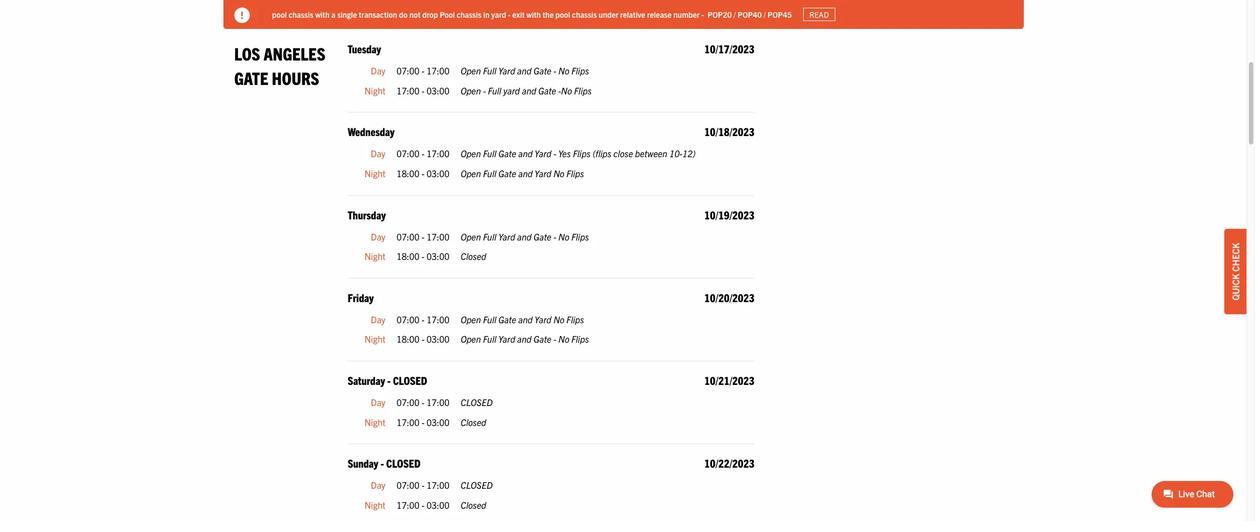 Task type: describe. For each thing, give the bounding box(es) containing it.
yes
[[559, 148, 571, 159]]

07:00 - 17:00 for wednesday
[[397, 148, 450, 159]]

18:00 for wednesday
[[397, 168, 420, 179]]

18:00 for thursday
[[397, 251, 420, 262]]

tuesday
[[348, 42, 381, 56]]

open full yard and gate - no flips for tuesday
[[461, 65, 590, 76]]

07:00 - 17:00 for friday
[[397, 314, 450, 325]]

night for wednesday
[[365, 168, 386, 179]]

read
[[810, 9, 830, 19]]

not
[[410, 9, 421, 19]]

1 chassis from the left
[[289, 9, 314, 19]]

closed for sunday - closed
[[461, 500, 487, 511]]

day for thursday
[[371, 231, 386, 242]]

sunday - closed
[[348, 457, 421, 471]]

in
[[484, 9, 490, 19]]

07:00 - 17:00 for thursday
[[397, 231, 450, 242]]

18:00 - 03:00 for wednesday
[[397, 168, 450, 179]]

10/19/2023
[[705, 208, 755, 222]]

07:00 for sunday - closed
[[397, 480, 420, 491]]

day for saturday - closed
[[371, 397, 386, 408]]

los
[[234, 42, 260, 64]]

pop40
[[738, 9, 762, 19]]

2 pool from the left
[[556, 9, 571, 19]]

wednesday
[[348, 125, 395, 139]]

03:00 for saturday - closed
[[427, 417, 450, 428]]

1 with from the left
[[315, 9, 330, 19]]

angeles
[[264, 42, 326, 64]]

day for friday
[[371, 314, 386, 325]]

10/20/2023
[[705, 291, 755, 305]]

quick check link
[[1225, 229, 1248, 315]]

transaction
[[359, 9, 397, 19]]

open full yard and gate - no flips for thursday
[[461, 231, 590, 242]]

between
[[636, 148, 668, 159]]

07:00 for thursday
[[397, 231, 420, 242]]

exit
[[513, 9, 525, 19]]

release
[[648, 9, 672, 19]]

quick check
[[1231, 243, 1242, 301]]

thursday
[[348, 208, 386, 222]]

drop
[[423, 9, 438, 19]]

10/18/2023
[[705, 125, 755, 139]]

saturday - closed
[[348, 374, 428, 388]]

do
[[399, 9, 408, 19]]

2 / from the left
[[764, 9, 766, 19]]

07:00 for tuesday
[[397, 65, 420, 76]]

solid image
[[234, 8, 250, 23]]

1 / from the left
[[734, 9, 736, 19]]

07:00 for saturday - closed
[[397, 397, 420, 408]]

5 open from the top
[[461, 231, 481, 242]]

hours
[[272, 66, 320, 88]]

10-
[[670, 148, 683, 159]]

07:00 for wednesday
[[397, 148, 420, 159]]

night for friday
[[365, 334, 386, 345]]

2 open from the top
[[461, 85, 481, 96]]

1 pool from the left
[[272, 9, 287, 19]]

check
[[1231, 243, 1242, 272]]

night for thursday
[[365, 251, 386, 262]]

03:00 for sunday - closed
[[427, 500, 450, 511]]

day for tuesday
[[371, 65, 386, 76]]



Task type: vqa. For each thing, say whether or not it's contained in the screenshot.
bottom Los Angeles image
no



Task type: locate. For each thing, give the bounding box(es) containing it.
day down thursday
[[371, 231, 386, 242]]

17:00 - 03:00 for sunday - closed
[[397, 500, 450, 511]]

2 horizontal spatial chassis
[[572, 9, 597, 19]]

2 07:00 - 17:00 from the top
[[397, 148, 450, 159]]

4 night from the top
[[365, 334, 386, 345]]

1 17:00 - 03:00 from the top
[[397, 85, 450, 96]]

no
[[559, 65, 570, 76], [561, 85, 572, 96], [554, 168, 565, 179], [559, 231, 570, 242], [554, 314, 565, 325], [559, 334, 570, 345]]

1 night from the top
[[365, 85, 386, 96]]

5 07:00 from the top
[[397, 397, 420, 408]]

6 07:00 from the top
[[397, 480, 420, 491]]

0 horizontal spatial with
[[315, 9, 330, 19]]

3 17:00 - 03:00 from the top
[[397, 500, 450, 511]]

day for wednesday
[[371, 148, 386, 159]]

number
[[674, 9, 700, 19]]

yard
[[499, 65, 516, 76], [535, 148, 552, 159], [535, 168, 552, 179], [499, 231, 516, 242], [535, 314, 552, 325], [499, 334, 516, 345]]

chassis left the in
[[457, 9, 482, 19]]

full
[[483, 65, 497, 76], [488, 85, 502, 96], [483, 148, 497, 159], [483, 168, 497, 179], [483, 231, 497, 242], [483, 314, 497, 325], [483, 334, 497, 345]]

17:00 - 03:00
[[397, 85, 450, 96], [397, 417, 450, 428], [397, 500, 450, 511]]

2 07:00 from the top
[[397, 148, 420, 159]]

closed for thursday
[[461, 251, 487, 262]]

18:00 - 03:00
[[397, 168, 450, 179], [397, 251, 450, 262], [397, 334, 450, 345]]

day down saturday - closed
[[371, 397, 386, 408]]

the
[[543, 9, 554, 19]]

under
[[599, 9, 619, 19]]

3 open from the top
[[461, 148, 481, 159]]

1 07:00 from the top
[[397, 65, 420, 76]]

2 night from the top
[[365, 168, 386, 179]]

17:00
[[427, 65, 450, 76], [397, 85, 420, 96], [427, 148, 450, 159], [427, 231, 450, 242], [427, 314, 450, 325], [427, 397, 450, 408], [397, 417, 420, 428], [427, 480, 450, 491], [397, 500, 420, 511]]

chassis left a on the left top
[[289, 9, 314, 19]]

1 horizontal spatial chassis
[[457, 9, 482, 19]]

17:00 for saturday - closed
[[427, 397, 450, 408]]

night down wednesday
[[365, 168, 386, 179]]

2 closed from the top
[[461, 417, 487, 428]]

open full gate and yard no flips
[[461, 168, 585, 179], [461, 314, 585, 325]]

relative
[[621, 9, 646, 19]]

close
[[614, 148, 634, 159]]

(flips
[[593, 148, 612, 159]]

4 day from the top
[[371, 314, 386, 325]]

/ left pop45
[[764, 9, 766, 19]]

0 vertical spatial 17:00 - 03:00
[[397, 85, 450, 96]]

0 vertical spatial open full yard and gate - no flips
[[461, 65, 590, 76]]

4 open from the top
[[461, 168, 481, 179]]

1 open full yard and gate - no flips from the top
[[461, 65, 590, 76]]

pop20
[[708, 9, 732, 19]]

17:00 for friday
[[427, 314, 450, 325]]

with left the
[[527, 9, 541, 19]]

3 18:00 - 03:00 from the top
[[397, 334, 450, 345]]

gate inside los angeles gate hours
[[234, 66, 268, 88]]

10/17/2023
[[705, 42, 755, 56]]

1 closed from the top
[[461, 251, 487, 262]]

5 night from the top
[[365, 417, 386, 428]]

4 03:00 from the top
[[427, 334, 450, 345]]

-
[[508, 9, 511, 19], [702, 9, 705, 19], [422, 65, 425, 76], [554, 65, 557, 76], [422, 85, 425, 96], [483, 85, 486, 96], [559, 85, 561, 96], [422, 148, 425, 159], [554, 148, 557, 159], [422, 168, 425, 179], [422, 231, 425, 242], [554, 231, 557, 242], [422, 251, 425, 262], [422, 314, 425, 325], [422, 334, 425, 345], [554, 334, 557, 345], [388, 374, 391, 388], [422, 397, 425, 408], [422, 417, 425, 428], [381, 457, 384, 471], [422, 480, 425, 491], [422, 500, 425, 511]]

pool
[[272, 9, 287, 19], [556, 9, 571, 19]]

10/21/2023
[[705, 374, 755, 388]]

los angeles gate hours
[[234, 42, 326, 88]]

open - full yard and gate -no flips
[[461, 85, 592, 96]]

closed
[[393, 374, 428, 388], [461, 397, 493, 408], [387, 457, 421, 471], [461, 480, 493, 491]]

yard
[[492, 9, 507, 19], [504, 85, 520, 96]]

night for saturday - closed
[[365, 417, 386, 428]]

3 open full yard and gate - no flips from the top
[[461, 334, 590, 345]]

17:00 - 03:00 for tuesday
[[397, 85, 450, 96]]

6 open from the top
[[461, 314, 481, 325]]

sunday
[[348, 457, 379, 471]]

day
[[371, 65, 386, 76], [371, 148, 386, 159], [371, 231, 386, 242], [371, 314, 386, 325], [371, 397, 386, 408], [371, 480, 386, 491]]

night down sunday - closed
[[365, 500, 386, 511]]

3 chassis from the left
[[572, 9, 597, 19]]

12)
[[683, 148, 696, 159]]

2 open full yard and gate - no flips from the top
[[461, 231, 590, 242]]

0 horizontal spatial pool
[[272, 9, 287, 19]]

3 night from the top
[[365, 251, 386, 262]]

pool right the
[[556, 9, 571, 19]]

17:00 for sunday - closed
[[427, 480, 450, 491]]

2 day from the top
[[371, 148, 386, 159]]

1 18:00 - 03:00 from the top
[[397, 168, 450, 179]]

03:00 for wednesday
[[427, 168, 450, 179]]

0 horizontal spatial /
[[734, 9, 736, 19]]

friday
[[348, 291, 374, 305]]

7 open from the top
[[461, 334, 481, 345]]

1 03:00 from the top
[[427, 85, 450, 96]]

day down wednesday
[[371, 148, 386, 159]]

03:00 for tuesday
[[427, 85, 450, 96]]

6 03:00 from the top
[[427, 500, 450, 511]]

3 day from the top
[[371, 231, 386, 242]]

2 vertical spatial 18:00
[[397, 334, 420, 345]]

night down thursday
[[365, 251, 386, 262]]

chassis
[[289, 9, 314, 19], [457, 9, 482, 19], [572, 9, 597, 19]]

2 vertical spatial 17:00 - 03:00
[[397, 500, 450, 511]]

open full gate and yard -  yes flips (flips close between 10-12)
[[461, 148, 696, 159]]

2 open full gate and yard no flips from the top
[[461, 314, 585, 325]]

flips
[[572, 65, 590, 76], [574, 85, 592, 96], [573, 148, 591, 159], [567, 168, 585, 179], [572, 231, 590, 242], [567, 314, 585, 325], [572, 334, 590, 345]]

6 day from the top
[[371, 480, 386, 491]]

2 18:00 - 03:00 from the top
[[397, 251, 450, 262]]

night up wednesday
[[365, 85, 386, 96]]

1 open from the top
[[461, 65, 481, 76]]

03:00
[[427, 85, 450, 96], [427, 168, 450, 179], [427, 251, 450, 262], [427, 334, 450, 345], [427, 417, 450, 428], [427, 500, 450, 511]]

saturday
[[348, 374, 385, 388]]

3 07:00 from the top
[[397, 231, 420, 242]]

6 07:00 - 17:00 from the top
[[397, 480, 450, 491]]

open full gate and yard no flips for 17:00
[[461, 314, 585, 325]]

07:00 - 17:00 for saturday - closed
[[397, 397, 450, 408]]

/ left pop40
[[734, 9, 736, 19]]

night for tuesday
[[365, 85, 386, 96]]

night up saturday
[[365, 334, 386, 345]]

18:00
[[397, 168, 420, 179], [397, 251, 420, 262], [397, 334, 420, 345]]

pop45
[[768, 9, 792, 19]]

open full yard and gate - no flips
[[461, 65, 590, 76], [461, 231, 590, 242], [461, 334, 590, 345]]

3 03:00 from the top
[[427, 251, 450, 262]]

night up sunday - closed
[[365, 417, 386, 428]]

chassis left under
[[572, 9, 597, 19]]

2 vertical spatial open full yard and gate - no flips
[[461, 334, 590, 345]]

17:00 for tuesday
[[427, 65, 450, 76]]

and
[[518, 65, 532, 76], [522, 85, 537, 96], [519, 148, 533, 159], [519, 168, 533, 179], [518, 231, 532, 242], [519, 314, 533, 325], [518, 334, 532, 345]]

07:00 for friday
[[397, 314, 420, 325]]

1 vertical spatial open full gate and yard no flips
[[461, 314, 585, 325]]

1 horizontal spatial /
[[764, 9, 766, 19]]

a
[[332, 9, 336, 19]]

2 vertical spatial closed
[[461, 500, 487, 511]]

read link
[[804, 8, 836, 21]]

with
[[315, 9, 330, 19], [527, 9, 541, 19]]

night for sunday - closed
[[365, 500, 386, 511]]

open
[[461, 65, 481, 76], [461, 85, 481, 96], [461, 148, 481, 159], [461, 168, 481, 179], [461, 231, 481, 242], [461, 314, 481, 325], [461, 334, 481, 345]]

/
[[734, 9, 736, 19], [764, 9, 766, 19]]

17:00 for wednesday
[[427, 148, 450, 159]]

1 vertical spatial open full yard and gate - no flips
[[461, 231, 590, 242]]

pool chassis with a single transaction  do not drop pool chassis in yard -  exit with the pool chassis under relative release number -  pop20 / pop40 / pop45
[[272, 9, 792, 19]]

1 18:00 from the top
[[397, 168, 420, 179]]

day down sunday - closed
[[371, 480, 386, 491]]

17:00 - 03:00 for saturday - closed
[[397, 417, 450, 428]]

2 18:00 from the top
[[397, 251, 420, 262]]

0 vertical spatial closed
[[461, 251, 487, 262]]

07:00
[[397, 65, 420, 76], [397, 148, 420, 159], [397, 231, 420, 242], [397, 314, 420, 325], [397, 397, 420, 408], [397, 480, 420, 491]]

closed
[[461, 251, 487, 262], [461, 417, 487, 428], [461, 500, 487, 511]]

07:00 - 17:00 for sunday - closed
[[397, 480, 450, 491]]

day down tuesday
[[371, 65, 386, 76]]

single
[[337, 9, 357, 19]]

1 vertical spatial 17:00 - 03:00
[[397, 417, 450, 428]]

6 night from the top
[[365, 500, 386, 511]]

5 day from the top
[[371, 397, 386, 408]]

1 vertical spatial closed
[[461, 417, 487, 428]]

03:00 for friday
[[427, 334, 450, 345]]

1 vertical spatial yard
[[504, 85, 520, 96]]

07:00 - 17:00 for tuesday
[[397, 65, 450, 76]]

3 closed from the top
[[461, 500, 487, 511]]

18:00 - 03:00 for friday
[[397, 334, 450, 345]]

1 07:00 - 17:00 from the top
[[397, 65, 450, 76]]

3 07:00 - 17:00 from the top
[[397, 231, 450, 242]]

10/22/2023
[[705, 457, 755, 471]]

18:00 - 03:00 for thursday
[[397, 251, 450, 262]]

5 03:00 from the top
[[427, 417, 450, 428]]

17:00 for thursday
[[427, 231, 450, 242]]

0 vertical spatial 18:00 - 03:00
[[397, 168, 450, 179]]

07:00 - 17:00
[[397, 65, 450, 76], [397, 148, 450, 159], [397, 231, 450, 242], [397, 314, 450, 325], [397, 397, 450, 408], [397, 480, 450, 491]]

1 horizontal spatial pool
[[556, 9, 571, 19]]

0 vertical spatial yard
[[492, 9, 507, 19]]

pool right solid image
[[272, 9, 287, 19]]

4 07:00 - 17:00 from the top
[[397, 314, 450, 325]]

1 day from the top
[[371, 65, 386, 76]]

0 horizontal spatial chassis
[[289, 9, 314, 19]]

1 open full gate and yard no flips from the top
[[461, 168, 585, 179]]

0 vertical spatial open full gate and yard no flips
[[461, 168, 585, 179]]

with left a on the left top
[[315, 9, 330, 19]]

3 18:00 from the top
[[397, 334, 420, 345]]

closed for saturday - closed
[[461, 417, 487, 428]]

1 vertical spatial 18:00
[[397, 251, 420, 262]]

2 vertical spatial 18:00 - 03:00
[[397, 334, 450, 345]]

5 07:00 - 17:00 from the top
[[397, 397, 450, 408]]

2 03:00 from the top
[[427, 168, 450, 179]]

18:00 for friday
[[397, 334, 420, 345]]

day down friday
[[371, 314, 386, 325]]

day for sunday - closed
[[371, 480, 386, 491]]

1 vertical spatial 18:00 - 03:00
[[397, 251, 450, 262]]

pool
[[440, 9, 455, 19]]

open full gate and yard no flips for 03:00
[[461, 168, 585, 179]]

gate
[[534, 65, 552, 76], [234, 66, 268, 88], [539, 85, 557, 96], [499, 148, 517, 159], [499, 168, 517, 179], [534, 231, 552, 242], [499, 314, 517, 325], [534, 334, 552, 345]]

quick
[[1231, 274, 1242, 301]]

2 17:00 - 03:00 from the top
[[397, 417, 450, 428]]

0 vertical spatial 18:00
[[397, 168, 420, 179]]

03:00 for thursday
[[427, 251, 450, 262]]

2 chassis from the left
[[457, 9, 482, 19]]

2 with from the left
[[527, 9, 541, 19]]

night
[[365, 85, 386, 96], [365, 168, 386, 179], [365, 251, 386, 262], [365, 334, 386, 345], [365, 417, 386, 428], [365, 500, 386, 511]]

1 horizontal spatial with
[[527, 9, 541, 19]]

4 07:00 from the top
[[397, 314, 420, 325]]



